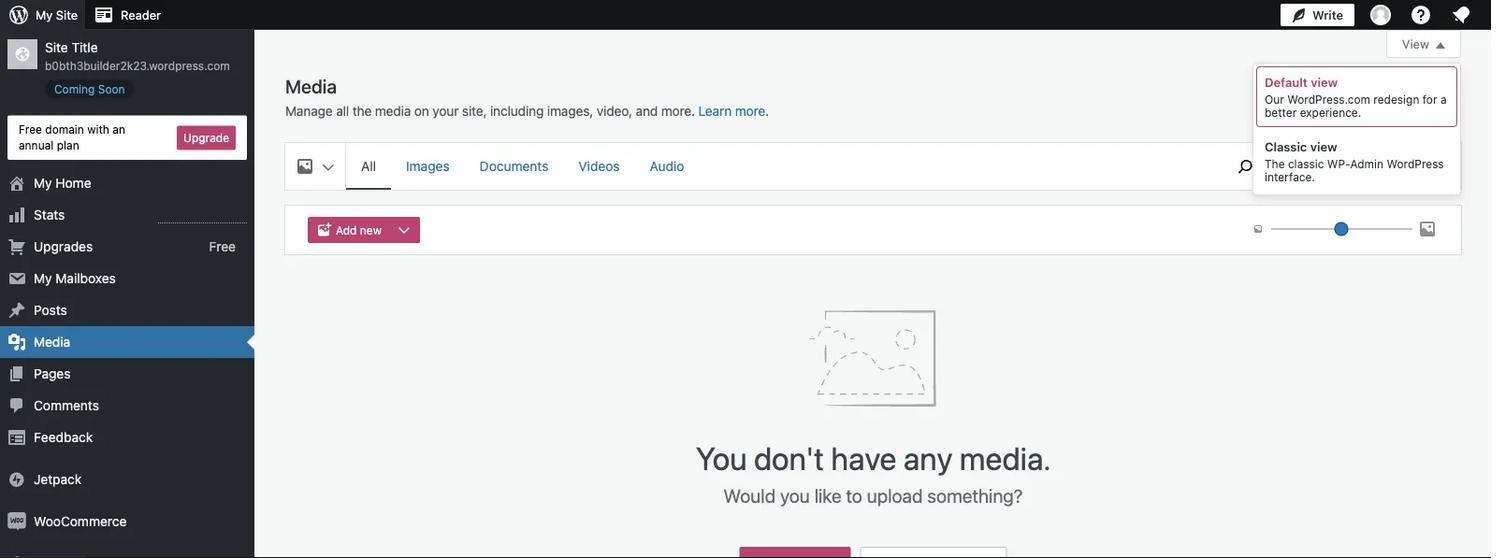 Task type: describe. For each thing, give the bounding box(es) containing it.
my home
[[34, 176, 91, 191]]

all link
[[346, 143, 391, 188]]

my for my home
[[34, 176, 52, 191]]

wp-
[[1327, 157, 1351, 170]]

an
[[113, 123, 125, 136]]

menu inside you don't have any media. main content
[[346, 143, 1213, 190]]

classic
[[1288, 157, 1324, 170]]

would
[[724, 485, 776, 507]]

pages
[[34, 366, 71, 382]]

stats
[[34, 207, 65, 223]]

free domain with an annual plan
[[19, 123, 125, 152]]

posts
[[34, 303, 67, 318]]

the
[[353, 103, 372, 119]]

admin
[[1351, 157, 1384, 170]]

documents link
[[465, 143, 564, 188]]

you don't have any media. main content
[[285, 30, 1461, 559]]

have
[[831, 439, 897, 477]]

coming
[[54, 82, 95, 95]]

media for media manage all the media on your site, including images, video, and more. learn more .
[[285, 75, 337, 97]]

interface.
[[1265, 170, 1315, 183]]

coming soon
[[54, 82, 125, 95]]

better
[[1265, 106, 1297, 119]]

audio link
[[635, 143, 699, 188]]

my for my mailboxes
[[34, 271, 52, 286]]

like
[[815, 485, 842, 507]]

media.
[[960, 439, 1051, 477]]

help image
[[1410, 4, 1432, 26]]

for
[[1423, 93, 1438, 106]]

media for media
[[34, 335, 70, 350]]

your
[[433, 103, 459, 119]]

media manage all the media on your site, including images, video, and more. learn more .
[[285, 75, 769, 119]]

including
[[490, 103, 544, 119]]

images
[[406, 159, 450, 174]]

site inside "site title b0bth3builder2k23.wordpress.com"
[[45, 40, 68, 55]]

of
[[1313, 165, 1325, 178]]

0%
[[1292, 165, 1310, 178]]

manage
[[285, 103, 333, 119]]

redesign
[[1374, 93, 1420, 106]]

my mailboxes link
[[0, 263, 254, 295]]

my site
[[36, 8, 78, 22]]

write link
[[1281, 0, 1355, 30]]

any
[[904, 439, 953, 477]]

comments
[[34, 398, 99, 414]]

manage your notifications image
[[1450, 4, 1473, 26]]

jetpack
[[34, 472, 82, 488]]

my mailboxes
[[34, 271, 116, 286]]

a
[[1441, 93, 1447, 106]]

none range field inside you don't have any media. main content
[[1272, 221, 1413, 238]]

media
[[375, 103, 411, 119]]

images,
[[547, 103, 593, 119]]

you don't have any media. would you like to upload something?
[[696, 439, 1051, 507]]

1
[[1328, 165, 1333, 178]]

my home link
[[0, 168, 254, 199]]

videos
[[579, 159, 620, 174]]

something?
[[927, 485, 1023, 507]]

mailboxes
[[56, 271, 116, 286]]

you
[[696, 439, 747, 477]]

write
[[1313, 8, 1344, 22]]

classic view the classic wp-admin wordpress interface.
[[1265, 139, 1444, 183]]

reader
[[121, 8, 161, 22]]

our
[[1265, 93, 1284, 106]]

title
[[72, 40, 98, 55]]

pages link
[[0, 358, 254, 390]]

you
[[780, 485, 810, 507]]

documents
[[480, 159, 549, 174]]



Task type: locate. For each thing, give the bounding box(es) containing it.
more.
[[661, 103, 695, 119]]

experience.
[[1300, 106, 1362, 119]]

0 vertical spatial site
[[56, 8, 78, 22]]

free down highest hourly views 0 image
[[209, 239, 236, 254]]

gb
[[1336, 165, 1352, 178]]

comments link
[[0, 390, 254, 422]]

soon
[[98, 82, 125, 95]]

woocommerce
[[34, 514, 127, 530]]

add new group
[[308, 217, 428, 243]]

view up wp-
[[1311, 139, 1338, 154]]

videos link
[[564, 143, 635, 188]]

1 vertical spatial free
[[209, 239, 236, 254]]

audio
[[650, 159, 684, 174]]

media
[[285, 75, 337, 97], [34, 335, 70, 350]]

img image inside woocommerce link
[[7, 513, 26, 532]]

view inside the default view our wordpress.com redesign for a better experience.
[[1311, 75, 1338, 89]]

media up pages
[[34, 335, 70, 350]]

used
[[1355, 165, 1382, 178]]

view inside "classic view the classic wp-admin wordpress interface."
[[1311, 139, 1338, 154]]

free for free domain with an annual plan
[[19, 123, 42, 136]]

img image left "jetpack"
[[7, 471, 26, 489]]

1 vertical spatial my
[[34, 176, 52, 191]]

reader link
[[85, 0, 168, 30]]

view for classic view
[[1311, 139, 1338, 154]]

0 vertical spatial media
[[285, 75, 337, 97]]

all
[[361, 159, 376, 174]]

media inside media link
[[34, 335, 70, 350]]

menu containing all
[[346, 143, 1213, 190]]

posts link
[[0, 295, 254, 327]]

1 horizontal spatial free
[[209, 239, 236, 254]]

free up the annual plan on the left top of page
[[19, 123, 42, 136]]

img image for woocommerce
[[7, 513, 26, 532]]

to
[[846, 485, 863, 507]]

wordpress
[[1387, 157, 1444, 170]]

1 vertical spatial upgrade
[[1393, 165, 1439, 178]]

free inside free domain with an annual plan
[[19, 123, 42, 136]]

my up posts
[[34, 271, 52, 286]]

new
[[360, 224, 382, 237]]

1 horizontal spatial upgrade
[[1393, 165, 1439, 178]]

add
[[336, 224, 357, 237]]

home
[[56, 176, 91, 191]]

don't
[[754, 439, 824, 477]]

free for free
[[209, 239, 236, 254]]

view
[[1402, 37, 1430, 51]]

1 horizontal spatial media
[[285, 75, 337, 97]]

learn more
[[699, 103, 765, 119]]

img image for jetpack
[[7, 471, 26, 489]]

menu
[[346, 143, 1213, 190]]

2 vertical spatial my
[[34, 271, 52, 286]]

img image left the woocommerce
[[7, 513, 26, 532]]

0 horizontal spatial media
[[34, 335, 70, 350]]

media up manage
[[285, 75, 337, 97]]

0 vertical spatial upgrade
[[183, 131, 229, 144]]

media link
[[0, 327, 254, 358]]

feedback
[[34, 430, 93, 445]]

none search field inside you don't have any media. main content
[[1222, 143, 1269, 190]]

.
[[765, 103, 769, 119]]

site,
[[462, 103, 487, 119]]

site title b0bth3builder2k23.wordpress.com
[[45, 40, 230, 72]]

upload
[[867, 485, 923, 507]]

jetpack link
[[0, 464, 254, 496]]

highest hourly views 0 image
[[158, 212, 247, 224]]

0 vertical spatial view
[[1311, 75, 1338, 89]]

open image
[[1436, 42, 1446, 49]]

view up wordpress.com
[[1311, 75, 1338, 89]]

on
[[414, 103, 429, 119]]

2 img image from the top
[[7, 513, 26, 532]]

0 horizontal spatial upgrade
[[183, 131, 229, 144]]

b0bth3builder2k23.wordpress.com
[[45, 59, 230, 72]]

site left title
[[45, 40, 68, 55]]

upgrade button
[[177, 126, 236, 150]]

with
[[87, 123, 109, 136]]

classic
[[1265, 139, 1307, 154]]

woocommerce link
[[0, 506, 254, 538]]

my left home
[[34, 176, 52, 191]]

wordpress.com
[[1288, 93, 1371, 106]]

my inside my site link
[[36, 8, 53, 22]]

1 vertical spatial site
[[45, 40, 68, 55]]

upgrade right used
[[1393, 165, 1439, 178]]

annual plan
[[19, 139, 79, 152]]

feedback link
[[0, 422, 254, 454]]

upgrade inside you don't have any media. main content
[[1393, 165, 1439, 178]]

view for default view
[[1311, 75, 1338, 89]]

1 vertical spatial img image
[[7, 513, 26, 532]]

my inside my mailboxes link
[[34, 271, 52, 286]]

1 vertical spatial view
[[1311, 139, 1338, 154]]

None search field
[[1222, 143, 1269, 190]]

upgrade inside button
[[183, 131, 229, 144]]

media inside media manage all the media on your site, including images, video, and more. learn more .
[[285, 75, 337, 97]]

my inside my home link
[[34, 176, 52, 191]]

and
[[636, 103, 658, 119]]

free
[[19, 123, 42, 136], [209, 239, 236, 254]]

upgrade up highest hourly views 0 image
[[183, 131, 229, 144]]

my left reader link
[[36, 8, 53, 22]]

stats link
[[0, 199, 254, 231]]

my site link
[[0, 0, 85, 30]]

img image inside jetpack link
[[7, 471, 26, 489]]

learn more link
[[699, 103, 765, 119]]

images link
[[391, 143, 465, 188]]

0 vertical spatial free
[[19, 123, 42, 136]]

default view our wordpress.com redesign for a better experience.
[[1265, 75, 1447, 119]]

site
[[56, 8, 78, 22], [45, 40, 68, 55]]

open search image
[[1222, 155, 1269, 178]]

add new
[[336, 224, 382, 237]]

site up title
[[56, 8, 78, 22]]

img image
[[7, 471, 26, 489], [7, 513, 26, 532]]

None range field
[[1272, 221, 1413, 238]]

default
[[1265, 75, 1308, 89]]

all
[[336, 103, 349, 119]]

1 img image from the top
[[7, 471, 26, 489]]

my
[[36, 8, 53, 22], [34, 176, 52, 191], [34, 271, 52, 286]]

upgrades
[[34, 239, 93, 255]]

0 vertical spatial my
[[36, 8, 53, 22]]

the
[[1265, 157, 1285, 170]]

my for my site
[[36, 8, 53, 22]]

domain
[[45, 123, 84, 136]]

video,
[[597, 103, 632, 119]]

0% of 1 gb used
[[1292, 165, 1382, 178]]

view button
[[1386, 30, 1461, 58]]

1 vertical spatial media
[[34, 335, 70, 350]]

my profile image
[[1371, 5, 1391, 25]]

0 horizontal spatial free
[[19, 123, 42, 136]]

0 vertical spatial img image
[[7, 471, 26, 489]]



Task type: vqa. For each thing, say whether or not it's contained in the screenshot.
3rd oct
no



